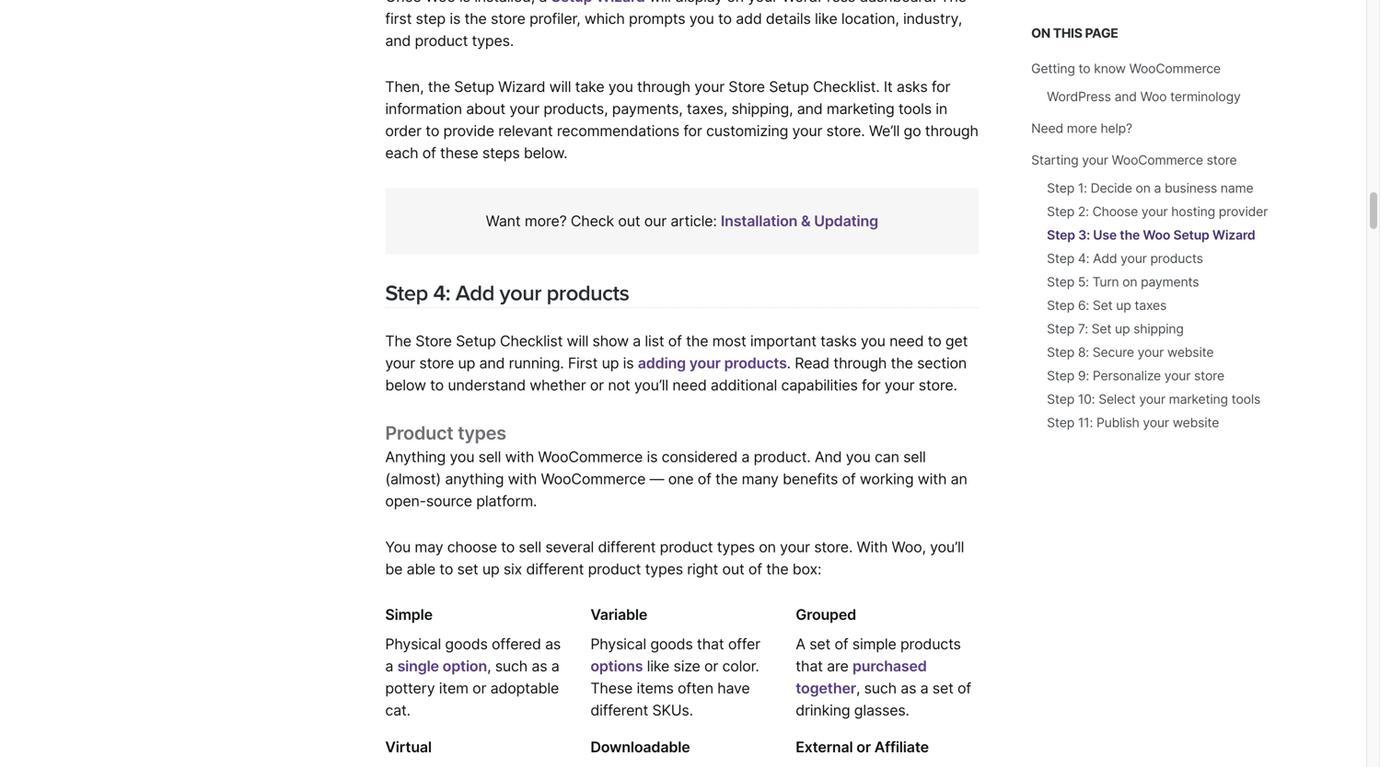 Task type: describe. For each thing, give the bounding box(es) containing it.
your down most
[[689, 355, 721, 372]]

store inside step 1: decide on a business name step 2: choose your hosting provider step 3: use the woo setup wizard step 4: add your products step 5: turn on payments step 6: set up taxes step 7: set up shipping step 8: secure your website step 9: personalize your store step 10: select your marketing tools step 11: publish your website
[[1194, 368, 1225, 384]]

a inside 'the store setup checklist will show a list of the most important tasks you need to get your store up and running. first up is'
[[633, 332, 641, 350]]

page
[[1085, 25, 1118, 41]]

store inside then, the setup wizard will take you through your store setup checklist. it asks for information about your products, payments, taxes, shipping, and marketing tools in order to provide relevant recommendations for customizing your store. we'll go through each of these steps below.
[[729, 78, 765, 96]]

2 horizontal spatial through
[[925, 122, 979, 140]]

5:
[[1078, 274, 1089, 290]]

to inside . read through the section below to understand whether or not you'll need additional capabilities for your store.
[[430, 377, 444, 395]]

first
[[568, 355, 598, 372]]

to right able
[[440, 561, 453, 579]]

product types anything you sell with woocommerce is considered a product. and you can sell (almost) anything with woocommerce — one of the many benefits of working with an open-source platform.
[[385, 422, 967, 511]]

on this page
[[1031, 25, 1118, 41]]

this
[[1053, 25, 1083, 41]]

want
[[486, 212, 521, 230]]

goods for that
[[650, 636, 693, 654]]

1 vertical spatial set
[[1092, 321, 1112, 337]]

your inside you may choose to sell several different product types on your store. with woo, you'll be able to set up six different product types right out of the box:
[[780, 538, 810, 556]]

want more? check out our article: installation & updating
[[486, 212, 878, 230]]

store. inside . read through the section below to understand whether or not you'll need additional capabilities for your store.
[[919, 377, 957, 395]]

name
[[1221, 180, 1254, 196]]

of inside ", such as a set of drinking glasses."
[[958, 680, 971, 698]]

7:
[[1078, 321, 1088, 337]]

purchased together link
[[796, 658, 927, 698]]

are
[[827, 658, 849, 676]]

grouped
[[796, 607, 856, 624]]

payments,
[[612, 100, 683, 118]]

different inside like size or color. these items often have different skus.
[[591, 702, 648, 720]]

(almost)
[[385, 470, 441, 488]]

your up step 5: turn on payments link
[[1121, 251, 1147, 267]]

variable
[[591, 607, 648, 624]]

the inside will display on your wordpress dashboard. the first step is the store profiler, which prompts you to add details like location, industry, and product types.
[[465, 10, 487, 28]]

0 vertical spatial different
[[598, 538, 656, 556]]

setup inside 'the store setup checklist will show a list of the most important tasks you need to get your store up and running. first up is'
[[456, 332, 496, 350]]

step 6: set up taxes link
[[1047, 298, 1167, 314]]

tools inside then, the setup wizard will take you through your store setup checklist. it asks for information about your products, payments, taxes, shipping, and marketing tools in order to provide relevant recommendations for customizing your store. we'll go through each of these steps below.
[[899, 100, 932, 118]]

single option link
[[397, 658, 487, 676]]

woocommerce up terminology
[[1129, 61, 1221, 76]]

your up checklist at the top left of page
[[500, 280, 541, 307]]

you
[[385, 538, 411, 556]]

up down show at the top left of the page
[[602, 355, 619, 372]]

tools inside step 1: decide on a business name step 2: choose your hosting provider step 3: use the woo setup wizard step 4: add your products step 5: turn on payments step 6: set up taxes step 7: set up shipping step 8: secure your website step 9: personalize your store step 10: select your marketing tools step 11: publish your website
[[1232, 392, 1261, 407]]

products,
[[544, 100, 608, 118]]

you'll inside . read through the section below to understand whether or not you'll need additional capabilities for your store.
[[634, 377, 669, 395]]

prompts
[[629, 10, 686, 28]]

0 vertical spatial out
[[618, 212, 640, 230]]

products inside step 1: decide on a business name step 2: choose your hosting provider step 3: use the woo setup wizard step 4: add your products step 5: turn on payments step 6: set up taxes step 7: set up shipping step 8: secure your website step 9: personalize your store step 10: select your marketing tools step 11: publish your website
[[1151, 251, 1203, 267]]

publish
[[1097, 415, 1140, 431]]

or inside , such as a pottery item or adoptable cat.
[[473, 680, 486, 698]]

drinking
[[796, 702, 850, 720]]

of inside 'the store setup checklist will show a list of the most important tasks you need to get your store up and running. first up is'
[[668, 332, 682, 350]]

setup up about
[[454, 78, 494, 96]]

whether
[[530, 377, 586, 395]]

need more help? link
[[1031, 121, 1133, 136]]

hosting
[[1171, 204, 1216, 220]]

will display on your wordpress dashboard. the first step is the store profiler, which prompts you to add details like location, industry, and product types.
[[385, 0, 967, 50]]

a inside physical goods offered as a
[[385, 658, 393, 676]]

and
[[815, 448, 842, 466]]

you left the can
[[846, 448, 871, 466]]

up down step 5: turn on payments link
[[1116, 298, 1131, 314]]

products up additional
[[724, 355, 787, 372]]

the inside 'the store setup checklist will show a list of the most important tasks you need to get your store up and running. first up is'
[[385, 332, 412, 350]]

secure
[[1093, 345, 1134, 361]]

box:
[[793, 561, 822, 579]]

types.
[[472, 32, 514, 50]]

source
[[426, 493, 472, 511]]

step 10: select your marketing tools link
[[1047, 392, 1261, 407]]

wizard inside step 1: decide on a business name step 2: choose your hosting provider step 3: use the woo setup wizard step 4: add your products step 5: turn on payments step 6: set up taxes step 7: set up shipping step 8: secure your website step 9: personalize your store step 10: select your marketing tools step 11: publish your website
[[1213, 227, 1256, 243]]

products up show at the top left of the page
[[547, 280, 629, 307]]

simple
[[852, 636, 897, 654]]

most
[[712, 332, 746, 350]]

you up anything
[[450, 448, 475, 466]]

adding your products
[[638, 355, 787, 372]]

glasses.
[[854, 702, 910, 720]]

&
[[801, 212, 811, 230]]

understand
[[448, 377, 526, 395]]

product inside will display on your wordpress dashboard. the first step is the store profiler, which prompts you to add details like location, industry, and product types.
[[415, 32, 468, 50]]

our
[[644, 212, 667, 230]]

considered
[[662, 448, 738, 466]]

benefits
[[783, 470, 838, 488]]

1 vertical spatial for
[[684, 122, 702, 140]]

your down shipping
[[1138, 345, 1164, 361]]

store inside will display on your wordpress dashboard. the first step is the store profiler, which prompts you to add details like location, industry, and product types.
[[491, 10, 526, 28]]

sell for types
[[479, 448, 501, 466]]

step 1: decide on a business name step 2: choose your hosting provider step 3: use the woo setup wizard step 4: add your products step 5: turn on payments step 6: set up taxes step 7: set up shipping step 8: secure your website step 9: personalize your store step 10: select your marketing tools step 11: publish your website
[[1047, 180, 1268, 431]]

external
[[796, 739, 853, 757]]

go
[[904, 122, 921, 140]]

adoptable
[[490, 680, 559, 698]]

goods for offered
[[445, 636, 488, 654]]

your up step 10: select your marketing tools link
[[1165, 368, 1191, 384]]

1:
[[1078, 180, 1087, 196]]

will for show
[[567, 332, 589, 350]]

is inside 'the store setup checklist will show a list of the most important tasks you need to get your store up and running. first up is'
[[623, 355, 634, 372]]

.
[[787, 355, 791, 372]]

the inside 'the store setup checklist will show a list of the most important tasks you need to get your store up and running. first up is'
[[686, 332, 708, 350]]

step 3: use the woo setup wizard link
[[1047, 227, 1256, 243]]

and inside then, the setup wizard will take you through your store setup checklist. it asks for information about your products, payments, taxes, shipping, and marketing tools in order to provide relevant recommendations for customizing your store. we'll go through each of these steps below.
[[797, 100, 823, 118]]

woocommerce up step 1: decide on a business name link
[[1112, 152, 1203, 168]]

use
[[1093, 227, 1117, 243]]

store inside 'the store setup checklist will show a list of the most important tasks you need to get your store up and running. first up is'
[[416, 332, 452, 350]]

step 1: decide on a business name link
[[1047, 180, 1254, 196]]

wizard inside then, the setup wizard will take you through your store setup checklist. it asks for information about your products, payments, taxes, shipping, and marketing tools in order to provide relevant recommendations for customizing your store. we'll go through each of these steps below.
[[498, 78, 545, 96]]

purchased
[[853, 658, 927, 676]]

set inside ", such as a set of drinking glasses."
[[933, 680, 954, 698]]

1 vertical spatial different
[[526, 561, 584, 579]]

or inside . read through the section below to understand whether or not you'll need additional capabilities for your store.
[[590, 377, 604, 395]]

not
[[608, 377, 630, 395]]

your down step 9: personalize your store link
[[1139, 392, 1166, 407]]

0 vertical spatial woo
[[1141, 89, 1167, 105]]

several
[[545, 538, 594, 556]]

offered
[[492, 636, 541, 654]]

step 4: add your products link for types
[[385, 280, 629, 307]]

pottery
[[385, 680, 435, 698]]

your down step 10: select your marketing tools link
[[1143, 415, 1169, 431]]

out inside you may choose to sell several different product types on your store. with woo, you'll be able to set up six different product types right out of the box:
[[722, 561, 745, 579]]

select
[[1099, 392, 1136, 407]]

running.
[[509, 355, 564, 372]]

0 vertical spatial for
[[932, 78, 951, 96]]

your up taxes,
[[695, 78, 725, 96]]

often
[[678, 680, 714, 698]]

terminology
[[1170, 89, 1241, 105]]

1 horizontal spatial wordpress
[[1047, 89, 1111, 105]]

the inside product types anything you sell with woocommerce is considered a product. and you can sell (almost) anything with woocommerce — one of the many benefits of working with an open-source platform.
[[716, 470, 738, 488]]

8:
[[1078, 345, 1089, 361]]

the inside step 1: decide on a business name step 2: choose your hosting provider step 3: use the woo setup wizard step 4: add your products step 5: turn on payments step 6: set up taxes step 7: set up shipping step 8: secure your website step 9: personalize your store step 10: select your marketing tools step 11: publish your website
[[1120, 227, 1140, 243]]

store. inside then, the setup wizard will take you through your store setup checklist. it asks for information about your products, payments, taxes, shipping, and marketing tools in order to provide relevant recommendations for customizing your store. we'll go through each of these steps below.
[[826, 122, 865, 140]]

your up step 3: use the woo setup wizard link
[[1142, 204, 1168, 220]]

more
[[1067, 121, 1097, 136]]

the inside . read through the section below to understand whether or not you'll need additional capabilities for your store.
[[891, 355, 913, 372]]

of inside a set of simple products that are
[[835, 636, 849, 654]]

adding your products link
[[638, 355, 787, 372]]

you may choose to sell several different product types on your store. with woo, you'll be able to set up six different product types right out of the box:
[[385, 538, 964, 579]]

the inside you may choose to sell several different product types on your store. with woo, you'll be able to set up six different product types right out of the box:
[[766, 561, 789, 579]]

show
[[593, 332, 629, 350]]

which
[[585, 10, 625, 28]]

need inside 'the store setup checklist will show a list of the most important tasks you need to get your store up and running. first up is'
[[890, 332, 924, 350]]

, for together
[[856, 680, 860, 698]]

below
[[385, 377, 426, 395]]

you inside will display on your wordpress dashboard. the first step is the store profiler, which prompts you to add details like location, industry, and product types.
[[689, 10, 714, 28]]

payments
[[1141, 274, 1199, 290]]

for inside . read through the section below to understand whether or not you'll need additional capabilities for your store.
[[862, 377, 881, 395]]

your up 'relevant'
[[510, 100, 540, 118]]

it
[[884, 78, 893, 96]]

or left affiliate
[[857, 739, 871, 757]]

0 vertical spatial set
[[1093, 298, 1113, 314]]

your inside will display on your wordpress dashboard. the first step is the store profiler, which prompts you to add details like location, industry, and product types.
[[748, 0, 778, 6]]

business
[[1165, 180, 1217, 196]]

is inside will display on your wordpress dashboard. the first step is the store profiler, which prompts you to add details like location, industry, and product types.
[[450, 10, 461, 28]]

can
[[875, 448, 899, 466]]

to up the six
[[501, 538, 515, 556]]

setup up shipping,
[[769, 78, 809, 96]]

on inside you may choose to sell several different product types on your store. with woo, you'll be able to set up six different product types right out of the box:
[[759, 538, 776, 556]]

0 vertical spatial website
[[1167, 345, 1214, 361]]

checklist
[[500, 332, 563, 350]]

able
[[407, 561, 436, 579]]

, such as a pottery item or adoptable cat.
[[385, 658, 559, 720]]

2 horizontal spatial sell
[[903, 448, 926, 466]]

set inside you may choose to sell several different product types on your store. with woo, you'll be able to set up six different product types right out of the box:
[[457, 561, 478, 579]]

woo inside step 1: decide on a business name step 2: choose your hosting provider step 3: use the woo setup wizard step 4: add your products step 5: turn on payments step 6: set up taxes step 7: set up shipping step 8: secure your website step 9: personalize your store step 10: select your marketing tools step 11: publish your website
[[1143, 227, 1171, 243]]

on right 'turn' on the top of page
[[1123, 274, 1138, 290]]

you inside then, the setup wizard will take you through your store setup checklist. it asks for information about your products, payments, taxes, shipping, and marketing tools in order to provide relevant recommendations for customizing your store. we'll go through each of these steps below.
[[608, 78, 633, 96]]

2 vertical spatial types
[[645, 561, 683, 579]]

simple
[[385, 607, 433, 624]]

recommendations
[[557, 122, 680, 140]]

installation & updating link
[[721, 212, 878, 230]]

3:
[[1078, 227, 1090, 243]]

1 vertical spatial add
[[456, 280, 494, 307]]

in
[[936, 100, 948, 118]]

through inside . read through the section below to understand whether or not you'll need additional capabilities for your store.
[[834, 355, 887, 372]]



Task type: vqa. For each thing, say whether or not it's contained in the screenshot.


Task type: locate. For each thing, give the bounding box(es) containing it.
2 vertical spatial is
[[647, 448, 658, 466]]

1 horizontal spatial set
[[810, 636, 831, 654]]

physical for a
[[385, 636, 441, 654]]

as for physical goods offered as a
[[532, 658, 547, 676]]

woocommerce left —
[[541, 470, 646, 488]]

for down taxes,
[[684, 122, 702, 140]]

2 vertical spatial set
[[933, 680, 954, 698]]

2 vertical spatial as
[[901, 680, 916, 698]]

0 vertical spatial tools
[[899, 100, 932, 118]]

9:
[[1078, 368, 1089, 384]]

wordpress inside will display on your wordpress dashboard. the first step is the store profiler, which prompts you to add details like location, industry, and product types.
[[782, 0, 856, 6]]

out left our
[[618, 212, 640, 230]]

getting to know woocommerce link
[[1031, 61, 1221, 76]]

1 horizontal spatial product
[[588, 561, 641, 579]]

that inside physical goods that offer options
[[697, 636, 724, 654]]

first
[[385, 10, 412, 28]]

store up step 10: select your marketing tools link
[[1194, 368, 1225, 384]]

the up 'adding your products' link
[[686, 332, 708, 350]]

physical inside physical goods offered as a
[[385, 636, 441, 654]]

up left the six
[[482, 561, 500, 579]]

, for option
[[487, 658, 491, 676]]

0 vertical spatial wizard
[[498, 78, 545, 96]]

right
[[687, 561, 718, 579]]

0 vertical spatial such
[[495, 658, 528, 676]]

wordpress up "need more help?"
[[1047, 89, 1111, 105]]

store inside 'the store setup checklist will show a list of the most important tasks you need to get your store up and running. first up is'
[[419, 355, 454, 372]]

1 horizontal spatial for
[[862, 377, 881, 395]]

to
[[718, 10, 732, 28], [1079, 61, 1091, 76], [426, 122, 439, 140], [928, 332, 942, 350], [430, 377, 444, 395], [501, 538, 515, 556], [440, 561, 453, 579]]

step 4: add your products link for 1:
[[1047, 251, 1203, 267]]

you'll
[[634, 377, 669, 395], [930, 538, 964, 556]]

1 horizontal spatial wizard
[[1213, 227, 1256, 243]]

0 horizontal spatial for
[[684, 122, 702, 140]]

have
[[718, 680, 750, 698]]

2 horizontal spatial types
[[717, 538, 755, 556]]

such inside ", such as a set of drinking glasses."
[[864, 680, 897, 698]]

as inside , such as a pottery item or adoptable cat.
[[532, 658, 547, 676]]

0 horizontal spatial step 4: add your products link
[[385, 280, 629, 307]]

may
[[415, 538, 443, 556]]

sell up the six
[[519, 538, 541, 556]]

below.
[[524, 144, 568, 162]]

0 horizontal spatial add
[[456, 280, 494, 307]]

1 vertical spatial step 4: add your products link
[[385, 280, 629, 307]]

such down offered on the bottom of the page
[[495, 658, 528, 676]]

2 horizontal spatial is
[[647, 448, 658, 466]]

your up 1: at right
[[1082, 152, 1108, 168]]

2 horizontal spatial product
[[660, 538, 713, 556]]

capabilities
[[781, 377, 858, 395]]

platform.
[[476, 493, 537, 511]]

sell right the can
[[903, 448, 926, 466]]

0 horizontal spatial sell
[[479, 448, 501, 466]]

2 goods from the left
[[650, 636, 693, 654]]

your inside 'the store setup checklist will show a list of the most important tasks you need to get your store up and running. first up is'
[[385, 355, 415, 372]]

1 vertical spatial store.
[[919, 377, 957, 395]]

setup
[[454, 78, 494, 96], [769, 78, 809, 96], [1174, 227, 1210, 243], [456, 332, 496, 350]]

types left right
[[645, 561, 683, 579]]

different down these
[[591, 702, 648, 720]]

0 vertical spatial store
[[729, 78, 765, 96]]

1 vertical spatial the
[[385, 332, 412, 350]]

product
[[385, 422, 453, 445]]

that inside a set of simple products that are
[[796, 658, 823, 676]]

types up right
[[717, 538, 755, 556]]

and inside will display on your wordpress dashboard. the first step is the store profiler, which prompts you to add details like location, industry, and product types.
[[385, 32, 411, 50]]

the
[[940, 0, 967, 6], [385, 332, 412, 350]]

is inside product types anything you sell with woocommerce is considered a product. and you can sell (almost) anything with woocommerce — one of the many benefits of working with an open-source platform.
[[647, 448, 658, 466]]

starting
[[1031, 152, 1079, 168]]

to inside then, the setup wizard will take you through your store setup checklist. it asks for information about your products, payments, taxes, shipping, and marketing tools in order to provide relevant recommendations for customizing your store. we'll go through each of these steps below.
[[426, 122, 439, 140]]

will inside will display on your wordpress dashboard. the first step is the store profiler, which prompts you to add details like location, industry, and product types.
[[649, 0, 671, 6]]

store up name
[[1207, 152, 1237, 168]]

2 vertical spatial store.
[[814, 538, 853, 556]]

of inside you may choose to sell several different product types on your store. with woo, you'll be able to set up six different product types right out of the box:
[[749, 561, 762, 579]]

products up purchased
[[901, 636, 961, 654]]

0 horizontal spatial goods
[[445, 636, 488, 654]]

such for option
[[495, 658, 528, 676]]

information
[[385, 100, 462, 118]]

and down getting to know woocommerce
[[1115, 89, 1137, 105]]

like inside like size or color. these items often have different skus.
[[647, 658, 670, 676]]

to left know
[[1079, 61, 1091, 76]]

0 horizontal spatial wizard
[[498, 78, 545, 96]]

and down first
[[385, 32, 411, 50]]

about
[[466, 100, 506, 118]]

0 vertical spatial marketing
[[827, 100, 895, 118]]

setup up understand
[[456, 332, 496, 350]]

like up items
[[647, 658, 670, 676]]

setup down hosting
[[1174, 227, 1210, 243]]

1 vertical spatial 4:
[[433, 280, 450, 307]]

0 vertical spatial the
[[940, 0, 967, 6]]

like inside will display on your wordpress dashboard. the first step is the store profiler, which prompts you to add details like location, industry, and product types.
[[815, 10, 838, 28]]

will up first
[[567, 332, 589, 350]]

0 horizontal spatial such
[[495, 658, 528, 676]]

wizard up about
[[498, 78, 545, 96]]

0 horizontal spatial 4:
[[433, 280, 450, 307]]

marketing inside then, the setup wizard will take you through your store setup checklist. it asks for information about your products, payments, taxes, shipping, and marketing tools in order to provide relevant recommendations for customizing your store. we'll go through each of these steps below.
[[827, 100, 895, 118]]

types inside product types anything you sell with woocommerce is considered a product. and you can sell (almost) anything with woocommerce — one of the many benefits of working with an open-source platform.
[[458, 422, 506, 445]]

step 4: add your products link up checklist at the top left of page
[[385, 280, 629, 307]]

the left section
[[891, 355, 913, 372]]

through up payments,
[[637, 78, 691, 96]]

store
[[729, 78, 765, 96], [416, 332, 452, 350]]

1 vertical spatial wizard
[[1213, 227, 1256, 243]]

the left box:
[[766, 561, 789, 579]]

0 vertical spatial is
[[450, 10, 461, 28]]

1 horizontal spatial need
[[890, 332, 924, 350]]

10:
[[1078, 392, 1095, 407]]

on up step 2: choose your hosting provider link
[[1136, 180, 1151, 196]]

updating
[[814, 212, 878, 230]]

is
[[450, 10, 461, 28], [623, 355, 634, 372], [647, 448, 658, 466]]

step 4: add your products link
[[1047, 251, 1203, 267], [385, 280, 629, 307]]

set down choose
[[457, 561, 478, 579]]

0 horizontal spatial is
[[450, 10, 461, 28]]

set inside a set of simple products that are
[[810, 636, 831, 654]]

your up box:
[[780, 538, 810, 556]]

get
[[946, 332, 968, 350]]

the left the many
[[716, 470, 738, 488]]

like right details
[[815, 10, 838, 28]]

or inside like size or color. these items often have different skus.
[[704, 658, 718, 676]]

physical goods that offer options
[[591, 636, 761, 676]]

different right several
[[598, 538, 656, 556]]

1 horizontal spatial marketing
[[1169, 392, 1228, 407]]

many
[[742, 470, 779, 488]]

1 vertical spatial like
[[647, 658, 670, 676]]

products
[[1151, 251, 1203, 267], [547, 280, 629, 307], [724, 355, 787, 372], [901, 636, 961, 654]]

2 vertical spatial different
[[591, 702, 648, 720]]

of inside then, the setup wizard will take you through your store setup checklist. it asks for information about your products, payments, taxes, shipping, and marketing tools in order to provide relevant recommendations for customizing your store. we'll go through each of these steps below.
[[422, 144, 436, 162]]

details
[[766, 10, 811, 28]]

your up "add"
[[748, 0, 778, 6]]

you right tasks
[[861, 332, 886, 350]]

physical inside physical goods that offer options
[[591, 636, 646, 654]]

1 vertical spatial tools
[[1232, 392, 1261, 407]]

store. inside you may choose to sell several different product types on your store. with woo, you'll be able to set up six different product types right out of the box:
[[814, 538, 853, 556]]

store up shipping,
[[729, 78, 765, 96]]

1 vertical spatial as
[[532, 658, 547, 676]]

0 horizontal spatial types
[[458, 422, 506, 445]]

1 horizontal spatial tools
[[1232, 392, 1261, 407]]

0 horizontal spatial through
[[637, 78, 691, 96]]

1 vertical spatial set
[[810, 636, 831, 654]]

you down display
[[689, 10, 714, 28]]

different down several
[[526, 561, 584, 579]]

taxes,
[[687, 100, 728, 118]]

1 goods from the left
[[445, 636, 488, 654]]

step 4: add your products
[[385, 280, 629, 307]]

0 horizontal spatial out
[[618, 212, 640, 230]]

an
[[951, 470, 967, 488]]

0 horizontal spatial marketing
[[827, 100, 895, 118]]

0 horizontal spatial physical
[[385, 636, 441, 654]]

, inside , such as a pottery item or adoptable cat.
[[487, 658, 491, 676]]

4: inside step 1: decide on a business name step 2: choose your hosting provider step 3: use the woo setup wizard step 4: add your products step 5: turn on payments step 6: set up taxes step 7: set up shipping step 8: secure your website step 9: personalize your store step 10: select your marketing tools step 11: publish your website
[[1078, 251, 1090, 267]]

add inside step 1: decide on a business name step 2: choose your hosting provider step 3: use the woo setup wizard step 4: add your products step 5: turn on payments step 6: set up taxes step 7: set up shipping step 8: secure your website step 9: personalize your store step 10: select your marketing tools step 11: publish your website
[[1093, 251, 1117, 267]]

1 horizontal spatial types
[[645, 561, 683, 579]]

sell for may
[[519, 538, 541, 556]]

0 vertical spatial product
[[415, 32, 468, 50]]

and inside 'the store setup checklist will show a list of the most important tasks you need to get your store up and running. first up is'
[[479, 355, 505, 372]]

wordpress and woo terminology link
[[1047, 89, 1241, 105]]

checklist.
[[813, 78, 880, 96]]

section
[[917, 355, 967, 372]]

physical for options
[[591, 636, 646, 654]]

will for take
[[549, 78, 571, 96]]

as up adoptable on the bottom left of the page
[[532, 658, 547, 676]]

your down shipping,
[[792, 122, 823, 140]]

through
[[637, 78, 691, 96], [925, 122, 979, 140], [834, 355, 887, 372]]

a inside product types anything you sell with woocommerce is considered a product. and you can sell (almost) anything with woocommerce — one of the many benefits of working with an open-source platform.
[[742, 448, 750, 466]]

0 vertical spatial add
[[1093, 251, 1117, 267]]

set right a
[[810, 636, 831, 654]]

you'll right woo,
[[930, 538, 964, 556]]

wordpress
[[782, 0, 856, 6], [1047, 89, 1111, 105]]

woo,
[[892, 538, 926, 556]]

such for together
[[864, 680, 897, 698]]

1 vertical spatial product
[[660, 538, 713, 556]]

step
[[416, 10, 446, 28]]

products up payments
[[1151, 251, 1203, 267]]

,
[[487, 658, 491, 676], [856, 680, 860, 698]]

0 vertical spatial types
[[458, 422, 506, 445]]

set down a set of simple products that are
[[933, 680, 954, 698]]

store. up box:
[[814, 538, 853, 556]]

provider
[[1219, 204, 1268, 220]]

a up the many
[[742, 448, 750, 466]]

step 4: add your products link up step 5: turn on payments link
[[1047, 251, 1203, 267]]

1 vertical spatial you'll
[[930, 538, 964, 556]]

0 vertical spatial need
[[890, 332, 924, 350]]

out
[[618, 212, 640, 230], [722, 561, 745, 579]]

offer
[[728, 636, 761, 654]]

. read through the section below to understand whether or not you'll need additional capabilities for your store.
[[385, 355, 967, 395]]

step 11: publish your website link
[[1047, 415, 1219, 431]]

0 horizontal spatial the
[[385, 332, 412, 350]]

0 vertical spatial that
[[697, 636, 724, 654]]

physical goods offered as a
[[385, 636, 561, 676]]

woocommerce down not
[[538, 448, 643, 466]]

the store setup checklist will show a list of the most important tasks you need to get your store up and running. first up is
[[385, 332, 968, 372]]

up up step 8: secure your website link
[[1115, 321, 1130, 337]]

as inside ", such as a set of drinking glasses."
[[901, 680, 916, 698]]

1 horizontal spatial such
[[864, 680, 897, 698]]

turn
[[1093, 274, 1119, 290]]

a inside step 1: decide on a business name step 2: choose your hosting provider step 3: use the woo setup wizard step 4: add your products step 5: turn on payments step 6: set up taxes step 7: set up shipping step 8: secure your website step 9: personalize your store step 10: select your marketing tools step 11: publish your website
[[1154, 180, 1161, 196]]

website down step 10: select your marketing tools link
[[1173, 415, 1219, 431]]

your up the can
[[885, 377, 915, 395]]

working
[[860, 470, 914, 488]]

downloadable
[[591, 739, 690, 757]]

woo down step 2: choose your hosting provider link
[[1143, 227, 1171, 243]]

product up right
[[660, 538, 713, 556]]

1 vertical spatial that
[[796, 658, 823, 676]]

1 horizontal spatial is
[[623, 355, 634, 372]]

will inside then, the setup wizard will take you through your store setup checklist. it asks for information about your products, payments, taxes, shipping, and marketing tools in order to provide relevant recommendations for customizing your store. we'll go through each of these steps below.
[[549, 78, 571, 96]]

1 horizontal spatial add
[[1093, 251, 1117, 267]]

the
[[465, 10, 487, 28], [428, 78, 450, 96], [1120, 227, 1140, 243], [686, 332, 708, 350], [891, 355, 913, 372], [716, 470, 738, 488], [766, 561, 789, 579]]

11:
[[1078, 415, 1093, 431]]

0 vertical spatial wordpress
[[782, 0, 856, 6]]

size
[[674, 658, 700, 676]]

marketing down 'checklist.'
[[827, 100, 895, 118]]

0 vertical spatial step 4: add your products link
[[1047, 251, 1203, 267]]

a inside ", such as a set of drinking glasses."
[[920, 680, 929, 698]]

single
[[397, 658, 439, 676]]

store. down section
[[919, 377, 957, 395]]

setup inside step 1: decide on a business name step 2: choose your hosting provider step 3: use the woo setup wizard step 4: add your products step 5: turn on payments step 6: set up taxes step 7: set up shipping step 8: secure your website step 9: personalize your store step 10: select your marketing tools step 11: publish your website
[[1174, 227, 1210, 243]]

the inside then, the setup wizard will take you through your store setup checklist. it asks for information about your products, payments, taxes, shipping, and marketing tools in order to provide relevant recommendations for customizing your store. we'll go through each of these steps below.
[[428, 78, 450, 96]]

virtual
[[385, 739, 432, 757]]

to left "add"
[[718, 10, 732, 28]]

or left not
[[590, 377, 604, 395]]

goods inside physical goods that offer options
[[650, 636, 693, 654]]

set right the 6:
[[1093, 298, 1113, 314]]

need inside . read through the section below to understand whether or not you'll need additional capabilities for your store.
[[673, 377, 707, 395]]

need up section
[[890, 332, 924, 350]]

physical up options
[[591, 636, 646, 654]]

will up products,
[[549, 78, 571, 96]]

2 vertical spatial will
[[567, 332, 589, 350]]

out right right
[[722, 561, 745, 579]]

0 horizontal spatial product
[[415, 32, 468, 50]]

1 vertical spatial ,
[[856, 680, 860, 698]]

goods inside physical goods offered as a
[[445, 636, 488, 654]]

cat.
[[385, 702, 411, 720]]

products inside a set of simple products that are
[[901, 636, 961, 654]]

add down use
[[1093, 251, 1117, 267]]

a left 'single'
[[385, 658, 393, 676]]

2 physical from the left
[[591, 636, 646, 654]]

0 vertical spatial store.
[[826, 122, 865, 140]]

1 horizontal spatial goods
[[650, 636, 693, 654]]

1 vertical spatial marketing
[[1169, 392, 1228, 407]]

options
[[591, 658, 643, 676]]

taxes
[[1135, 298, 1167, 314]]

0 vertical spatial ,
[[487, 658, 491, 676]]

affiliate
[[875, 739, 929, 757]]

physical
[[385, 636, 441, 654], [591, 636, 646, 654]]

0 horizontal spatial wordpress
[[782, 0, 856, 6]]

1 horizontal spatial through
[[834, 355, 887, 372]]

a
[[1154, 180, 1161, 196], [633, 332, 641, 350], [742, 448, 750, 466], [385, 658, 393, 676], [551, 658, 559, 676], [920, 680, 929, 698]]

to inside 'the store setup checklist will show a list of the most important tasks you need to get your store up and running. first up is'
[[928, 332, 942, 350]]

additional
[[711, 377, 777, 395]]

such up glasses. at the bottom of page
[[864, 680, 897, 698]]

1 vertical spatial such
[[864, 680, 897, 698]]

step 2: choose your hosting provider link
[[1047, 204, 1268, 220]]

2 horizontal spatial for
[[932, 78, 951, 96]]

add down want
[[456, 280, 494, 307]]

relevant
[[498, 122, 553, 140]]

store
[[491, 10, 526, 28], [1207, 152, 1237, 168], [419, 355, 454, 372], [1194, 368, 1225, 384]]

1 physical from the left
[[385, 636, 441, 654]]

sell
[[479, 448, 501, 466], [903, 448, 926, 466], [519, 538, 541, 556]]

choose
[[447, 538, 497, 556]]

0 horizontal spatial ,
[[487, 658, 491, 676]]

1 horizontal spatial physical
[[591, 636, 646, 654]]

to left get
[[928, 332, 942, 350]]

color.
[[722, 658, 759, 676]]

anything
[[445, 470, 504, 488]]

store. left we'll
[[826, 122, 865, 140]]

store up the below
[[416, 332, 452, 350]]

these
[[591, 680, 633, 698]]

2 vertical spatial through
[[834, 355, 887, 372]]

1 vertical spatial through
[[925, 122, 979, 140]]

product up variable
[[588, 561, 641, 579]]

1 horizontal spatial ,
[[856, 680, 860, 698]]

1 horizontal spatial like
[[815, 10, 838, 28]]

up up understand
[[458, 355, 475, 372]]

sell inside you may choose to sell several different product types on your store. with woo, you'll be able to set up six different product types right out of the box:
[[519, 538, 541, 556]]

is up —
[[647, 448, 658, 466]]

, inside ", such as a set of drinking glasses."
[[856, 680, 860, 698]]

0 vertical spatial set
[[457, 561, 478, 579]]

as for a set of simple products that are
[[901, 680, 916, 698]]

the up information in the left top of the page
[[428, 78, 450, 96]]

store up types.
[[491, 10, 526, 28]]

0 vertical spatial 4:
[[1078, 251, 1090, 267]]

the inside will display on your wordpress dashboard. the first step is the store profiler, which prompts you to add details like location, industry, and product types.
[[940, 0, 967, 6]]

website down shipping
[[1167, 345, 1214, 361]]

0 horizontal spatial store
[[416, 332, 452, 350]]

that down a
[[796, 658, 823, 676]]

to inside will display on your wordpress dashboard. the first step is the store profiler, which prompts you to add details like location, industry, and product types.
[[718, 10, 732, 28]]

up inside you may choose to sell several different product types on your store. with woo, you'll be able to set up six different product types right out of the box:
[[482, 561, 500, 579]]

1 vertical spatial website
[[1173, 415, 1219, 431]]

such inside , such as a pottery item or adoptable cat.
[[495, 658, 528, 676]]

step 7: set up shipping link
[[1047, 321, 1184, 337]]

you'll inside you may choose to sell several different product types on your store. with woo, you'll be able to set up six different product types right out of the box:
[[930, 538, 964, 556]]

to right the below
[[430, 377, 444, 395]]

for right capabilities
[[862, 377, 881, 395]]

2 vertical spatial for
[[862, 377, 881, 395]]

a inside , such as a pottery item or adoptable cat.
[[551, 658, 559, 676]]

on up "add"
[[727, 0, 744, 6]]

marketing inside step 1: decide on a business name step 2: choose your hosting provider step 3: use the woo setup wizard step 4: add your products step 5: turn on payments step 6: set up taxes step 7: set up shipping step 8: secure your website step 9: personalize your store step 10: select your marketing tools step 11: publish your website
[[1169, 392, 1228, 407]]

and down 'checklist.'
[[797, 100, 823, 118]]

through down in
[[925, 122, 979, 140]]

your up the below
[[385, 355, 415, 372]]

getting
[[1031, 61, 1075, 76]]

1 horizontal spatial out
[[722, 561, 745, 579]]

product down step
[[415, 32, 468, 50]]

0 horizontal spatial you'll
[[634, 377, 669, 395]]

you inside 'the store setup checklist will show a list of the most important tasks you need to get your store up and running. first up is'
[[861, 332, 886, 350]]

to down information in the left top of the page
[[426, 122, 439, 140]]

tools
[[899, 100, 932, 118], [1232, 392, 1261, 407]]

more?
[[525, 212, 567, 230]]

help?
[[1101, 121, 1133, 136]]

as inside physical goods offered as a
[[545, 636, 561, 654]]

0 vertical spatial through
[[637, 78, 691, 96]]

will up prompts
[[649, 0, 671, 6]]

step
[[1047, 180, 1075, 196], [1047, 204, 1075, 220], [1047, 227, 1075, 243], [1047, 251, 1075, 267], [1047, 274, 1075, 290], [385, 280, 428, 307], [1047, 298, 1075, 314], [1047, 321, 1075, 337], [1047, 345, 1075, 361], [1047, 368, 1075, 384], [1047, 392, 1075, 407], [1047, 415, 1075, 431]]

will inside 'the store setup checklist will show a list of the most important tasks you need to get your store up and running. first up is'
[[567, 332, 589, 350]]

1 horizontal spatial that
[[796, 658, 823, 676]]

the right use
[[1120, 227, 1140, 243]]

1 vertical spatial wordpress
[[1047, 89, 1111, 105]]

store up the below
[[419, 355, 454, 372]]

0 vertical spatial like
[[815, 10, 838, 28]]

set
[[457, 561, 478, 579], [810, 636, 831, 654], [933, 680, 954, 698]]

with
[[857, 538, 888, 556]]

0 vertical spatial as
[[545, 636, 561, 654]]

types
[[458, 422, 506, 445], [717, 538, 755, 556], [645, 561, 683, 579]]

your inside . read through the section below to understand whether or not you'll need additional capabilities for your store.
[[885, 377, 915, 395]]

add
[[1093, 251, 1117, 267], [456, 280, 494, 307]]

adding
[[638, 355, 686, 372]]

0 horizontal spatial like
[[647, 658, 670, 676]]

on inside will display on your wordpress dashboard. the first step is the store profiler, which prompts you to add details like location, industry, and product types.
[[727, 0, 744, 6]]

read
[[795, 355, 830, 372]]

2 horizontal spatial set
[[933, 680, 954, 698]]

open-
[[385, 493, 426, 511]]



